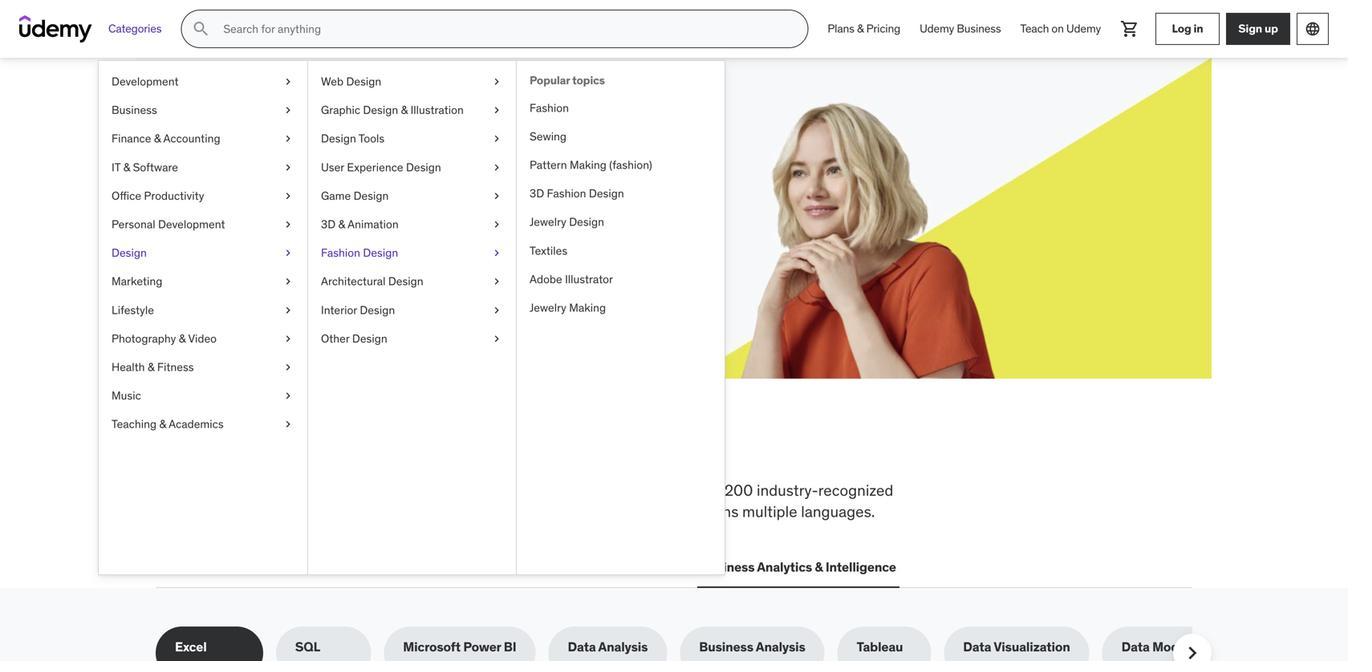 Task type: vqa. For each thing, say whether or not it's contained in the screenshot.
1st $19.99 from the top of the page
no



Task type: describe. For each thing, give the bounding box(es) containing it.
skills for your future expand your potential with a course. starting at just $12.99 through dec 15.
[[214, 128, 509, 202]]

& for 3d & animation
[[338, 217, 345, 232]]

fashion link
[[517, 94, 725, 122]]

design inside user experience design link
[[406, 160, 441, 174]]

certifications
[[302, 559, 383, 576]]

future
[[396, 128, 474, 161]]

health
[[112, 360, 145, 374]]

finance & accounting
[[112, 131, 220, 146]]

design tools
[[321, 131, 385, 146]]

starting
[[424, 167, 470, 184]]

teaching & academics
[[112, 417, 224, 432]]

pattern making (fashion)
[[530, 158, 653, 172]]

tableau
[[857, 639, 904, 656]]

xsmall image for development
[[282, 74, 295, 90]]

rounded
[[429, 502, 486, 522]]

sewing
[[530, 129, 567, 144]]

course.
[[379, 167, 421, 184]]

& for plans & pricing
[[857, 21, 864, 36]]

data modeling
[[1122, 639, 1209, 656]]

music link
[[99, 382, 308, 410]]

topic filters element
[[156, 627, 1228, 662]]

bi
[[504, 639, 517, 656]]

data analysis
[[568, 639, 648, 656]]

tools
[[359, 131, 385, 146]]

personal development
[[112, 217, 225, 232]]

data for data visualization
[[964, 639, 992, 656]]

xsmall image for other design
[[491, 331, 503, 347]]

lifestyle
[[112, 303, 154, 317]]

all
[[156, 428, 203, 470]]

web development button
[[156, 549, 272, 587]]

including
[[513, 481, 575, 500]]

web for web design
[[321, 74, 344, 89]]

jewelry making
[[530, 301, 606, 315]]

0 vertical spatial development
[[112, 74, 179, 89]]

sign
[[1239, 21, 1263, 36]]

xsmall image for photography & video
[[282, 331, 295, 347]]

sign up
[[1239, 21, 1279, 36]]

design inside interior design link
[[360, 303, 395, 317]]

music
[[112, 389, 141, 403]]

& for teaching & academics
[[159, 417, 166, 432]]

xsmall image for architectural design
[[491, 274, 503, 290]]

topics
[[573, 73, 605, 88]]

& for it & software
[[123, 160, 130, 174]]

1 udemy from the left
[[920, 21, 955, 36]]

3d & animation
[[321, 217, 399, 232]]

communication
[[586, 559, 681, 576]]

udemy business
[[920, 21, 1002, 36]]

workplace
[[270, 481, 340, 500]]

personal development link
[[99, 210, 308, 239]]

architectural design
[[321, 274, 424, 289]]

teach
[[1021, 21, 1050, 36]]

with
[[341, 167, 366, 184]]

analysis for data analysis
[[599, 639, 648, 656]]

xsmall image for design tools
[[491, 131, 503, 147]]

xsmall image for finance & accounting
[[282, 131, 295, 147]]

it & software link
[[99, 153, 308, 182]]

user experience design
[[321, 160, 441, 174]]

xsmall image for web design
[[491, 74, 503, 90]]

next image
[[1180, 641, 1206, 662]]

health & fitness
[[112, 360, 194, 374]]

design inside design tools link
[[321, 131, 356, 146]]

plans
[[828, 21, 855, 36]]

illustrator
[[565, 272, 613, 287]]

(fashion)
[[610, 158, 653, 172]]

just
[[488, 167, 509, 184]]

data for data analysis
[[568, 639, 596, 656]]

fashion design
[[321, 246, 398, 260]]

3d & animation link
[[308, 210, 516, 239]]

0 horizontal spatial your
[[260, 167, 285, 184]]

xsmall image for it & software
[[282, 160, 295, 175]]

prep
[[579, 481, 610, 500]]

dec
[[304, 185, 327, 202]]

game design
[[321, 189, 389, 203]]

graphic design & illustration
[[321, 103, 464, 117]]

log in
[[1173, 21, 1204, 36]]

other
[[321, 331, 350, 346]]

web for web development
[[159, 559, 186, 576]]

design inside architectural design link
[[388, 274, 424, 289]]

design inside fashion design link
[[363, 246, 398, 260]]

fashion design element
[[516, 61, 725, 575]]

teaching
[[112, 417, 157, 432]]

3d fashion design link
[[517, 180, 725, 208]]

& for finance & accounting
[[154, 131, 161, 146]]

business for business analysis
[[700, 639, 754, 656]]

photography & video
[[112, 331, 217, 346]]

business analytics & intelligence button
[[698, 549, 900, 587]]

xsmall image for music
[[282, 388, 295, 404]]

supports
[[332, 502, 392, 522]]

experience
[[347, 160, 404, 174]]

plans & pricing link
[[818, 10, 911, 48]]

pattern making (fashion) link
[[517, 151, 725, 180]]

skills
[[214, 128, 286, 161]]

topics,
[[464, 481, 509, 500]]

graphic
[[321, 103, 361, 117]]

animation
[[348, 217, 399, 232]]

sign up link
[[1227, 13, 1291, 45]]

data for data science
[[488, 559, 516, 576]]

accounting
[[163, 131, 220, 146]]

categories button
[[99, 10, 171, 48]]

a
[[369, 167, 376, 184]]

it & software
[[112, 160, 178, 174]]

all the skills you need in one place
[[156, 428, 690, 470]]

business analysis
[[700, 639, 806, 656]]

lifestyle link
[[99, 296, 308, 325]]

submit search image
[[191, 19, 211, 39]]

data visualization
[[964, 639, 1071, 656]]

xsmall image for personal development
[[282, 217, 295, 232]]

xsmall image for 3d & animation
[[491, 217, 503, 232]]

well-
[[396, 502, 429, 522]]

log in link
[[1156, 13, 1220, 45]]

you
[[359, 428, 416, 470]]



Task type: locate. For each thing, give the bounding box(es) containing it.
teach on udemy link
[[1011, 10, 1111, 48]]

0 vertical spatial in
[[1194, 21, 1204, 36]]

3d
[[530, 186, 544, 201], [321, 217, 336, 232]]

0 vertical spatial 3d
[[530, 186, 544, 201]]

game
[[321, 189, 351, 203]]

in right log
[[1194, 21, 1204, 36]]

& inside 3d & animation link
[[338, 217, 345, 232]]

xsmall image inside office productivity link
[[282, 188, 295, 204]]

& for photography & video
[[179, 331, 186, 346]]

modeling
[[1153, 639, 1209, 656]]

development link
[[99, 67, 308, 96]]

making for jewelry
[[569, 301, 606, 315]]

development down office productivity link
[[158, 217, 225, 232]]

0 horizontal spatial 3d
[[321, 217, 336, 232]]

development for web
[[189, 559, 269, 576]]

xsmall image
[[282, 74, 295, 90], [491, 102, 503, 118], [282, 131, 295, 147], [491, 131, 503, 147], [282, 160, 295, 175], [491, 160, 503, 175], [491, 188, 503, 204], [282, 217, 295, 232], [491, 217, 503, 232], [282, 331, 295, 347], [491, 331, 503, 347], [282, 388, 295, 404]]

& right finance
[[154, 131, 161, 146]]

0 horizontal spatial udemy
[[920, 21, 955, 36]]

3d for 3d & animation
[[321, 217, 336, 232]]

xsmall image for teaching & academics
[[282, 417, 295, 433]]

xsmall image for graphic design & illustration
[[491, 102, 503, 118]]

fashion for fashion design
[[321, 246, 360, 260]]

0 vertical spatial it
[[112, 160, 121, 174]]

1 horizontal spatial for
[[670, 481, 688, 500]]

0 horizontal spatial it
[[112, 160, 121, 174]]

design inside game design link
[[354, 189, 389, 203]]

data science
[[488, 559, 567, 576]]

1 vertical spatial skills
[[344, 481, 378, 500]]

xsmall image inside graphic design & illustration link
[[491, 102, 503, 118]]

microsoft
[[403, 639, 461, 656]]

& left video
[[179, 331, 186, 346]]

2 udemy from the left
[[1067, 21, 1102, 36]]

xsmall image inside marketing link
[[282, 274, 295, 290]]

in
[[1194, 21, 1204, 36], [505, 428, 537, 470]]

potential
[[288, 167, 338, 184]]

intelligence
[[826, 559, 897, 576]]

design inside 3d fashion design "link"
[[589, 186, 624, 201]]

xsmall image for design
[[282, 245, 295, 261]]

xsmall image inside fashion design link
[[491, 245, 503, 261]]

xsmall image
[[491, 74, 503, 90], [282, 102, 295, 118], [282, 188, 295, 204], [282, 245, 295, 261], [491, 245, 503, 261], [282, 274, 295, 290], [491, 274, 503, 290], [282, 302, 295, 318], [491, 302, 503, 318], [282, 360, 295, 375], [282, 417, 295, 433]]

business for business
[[112, 103, 157, 117]]

marketing
[[112, 274, 162, 289]]

2 vertical spatial development
[[189, 559, 269, 576]]

xsmall image for game design
[[491, 188, 503, 204]]

1 horizontal spatial it
[[288, 559, 299, 576]]

microsoft power bi
[[403, 639, 517, 656]]

2 making from the top
[[569, 301, 606, 315]]

design down architectural design
[[360, 303, 395, 317]]

languages.
[[801, 502, 875, 522]]

it inside button
[[288, 559, 299, 576]]

xsmall image inside 3d & animation link
[[491, 217, 503, 232]]

for
[[290, 128, 328, 161], [670, 481, 688, 500]]

3d for 3d fashion design
[[530, 186, 544, 201]]

business for business analytics & intelligence
[[701, 559, 755, 576]]

& up office
[[123, 160, 130, 174]]

communication button
[[583, 549, 685, 587]]

& right teaching
[[159, 417, 166, 432]]

content
[[614, 481, 666, 500]]

jewelry making link
[[517, 294, 725, 322]]

business inside button
[[701, 559, 755, 576]]

jewelry up textiles
[[530, 215, 567, 229]]

design down fashion design link
[[388, 274, 424, 289]]

data left modeling
[[1122, 639, 1150, 656]]

& inside "plans & pricing" "link"
[[857, 21, 864, 36]]

textiles
[[530, 243, 568, 258]]

the
[[209, 428, 260, 470]]

development
[[112, 74, 179, 89], [158, 217, 225, 232], [189, 559, 269, 576]]

categories
[[108, 21, 162, 36]]

jewelry design link
[[517, 208, 725, 237]]

0 vertical spatial for
[[290, 128, 328, 161]]

design down a
[[354, 189, 389, 203]]

0 vertical spatial fashion
[[530, 101, 569, 115]]

video
[[188, 331, 217, 346]]

udemy
[[920, 21, 955, 36], [1067, 21, 1102, 36]]

1 vertical spatial for
[[670, 481, 688, 500]]

for up and
[[670, 481, 688, 500]]

& down web design link
[[401, 103, 408, 117]]

0 horizontal spatial analysis
[[599, 639, 648, 656]]

1 vertical spatial in
[[505, 428, 537, 470]]

it for it & software
[[112, 160, 121, 174]]

& inside teaching & academics link
[[159, 417, 166, 432]]

1 horizontal spatial web
[[321, 74, 344, 89]]

fashion up jewelry design
[[547, 186, 587, 201]]

0 vertical spatial skills
[[266, 428, 353, 470]]

data left science
[[488, 559, 516, 576]]

design down graphic
[[321, 131, 356, 146]]

it left certifications
[[288, 559, 299, 576]]

xsmall image inside other design link
[[491, 331, 503, 347]]

certifications,
[[156, 502, 248, 522]]

for inside covering critical workplace skills to technical topics, including prep content for over 200 industry-recognized certifications, our catalog supports well-rounded professional development and spans multiple languages.
[[670, 481, 688, 500]]

over
[[692, 481, 721, 500]]

up
[[1265, 21, 1279, 36]]

office productivity link
[[99, 182, 308, 210]]

xsmall image inside photography & video link
[[282, 331, 295, 347]]

fashion design link
[[308, 239, 516, 267]]

choose a language image
[[1305, 21, 1322, 37]]

1 vertical spatial your
[[260, 167, 285, 184]]

data left visualization
[[964, 639, 992, 656]]

xsmall image for interior design
[[491, 302, 503, 318]]

jewelry for jewelry design
[[530, 215, 567, 229]]

finance & accounting link
[[99, 125, 308, 153]]

1 making from the top
[[570, 158, 607, 172]]

& inside graphic design & illustration link
[[401, 103, 408, 117]]

leadership
[[403, 559, 469, 576]]

user
[[321, 160, 344, 174]]

& right health
[[148, 360, 155, 374]]

udemy image
[[19, 15, 92, 43]]

xsmall image inside teaching & academics link
[[282, 417, 295, 433]]

& right analytics
[[815, 559, 823, 576]]

2 vertical spatial fashion
[[321, 246, 360, 260]]

it for it certifications
[[288, 559, 299, 576]]

& down game
[[338, 217, 345, 232]]

fashion for fashion
[[530, 101, 569, 115]]

making up 3d fashion design
[[570, 158, 607, 172]]

popular topics
[[530, 73, 605, 88]]

web up graphic
[[321, 74, 344, 89]]

1 vertical spatial development
[[158, 217, 225, 232]]

for up potential
[[290, 128, 328, 161]]

& inside it & software link
[[123, 160, 130, 174]]

web inside button
[[159, 559, 186, 576]]

photography & video link
[[99, 325, 308, 353]]

design down 3d fashion design
[[569, 215, 605, 229]]

power
[[464, 639, 501, 656]]

it
[[112, 160, 121, 174], [288, 559, 299, 576]]

1 vertical spatial fashion
[[547, 186, 587, 201]]

on
[[1052, 21, 1064, 36]]

web development
[[159, 559, 269, 576]]

adobe illustrator link
[[517, 265, 725, 294]]

to
[[381, 481, 395, 500]]

it up office
[[112, 160, 121, 174]]

xsmall image inside the finance & accounting link
[[282, 131, 295, 147]]

1 jewelry from the top
[[530, 215, 567, 229]]

one
[[543, 428, 600, 470]]

1 horizontal spatial in
[[1194, 21, 1204, 36]]

shopping cart with 0 items image
[[1121, 19, 1140, 39]]

data right bi
[[568, 639, 596, 656]]

business inside topic filters element
[[700, 639, 754, 656]]

business link
[[99, 96, 308, 125]]

xsmall image inside "design" link
[[282, 245, 295, 261]]

& right the "plans"
[[857, 21, 864, 36]]

udemy right on
[[1067, 21, 1102, 36]]

xsmall image for office productivity
[[282, 188, 295, 204]]

plans & pricing
[[828, 21, 901, 36]]

design inside jewelry design link
[[569, 215, 605, 229]]

in up including
[[505, 428, 537, 470]]

design down animation
[[363, 246, 398, 260]]

analysis for business analysis
[[756, 639, 806, 656]]

other design link
[[308, 325, 516, 353]]

teach on udemy
[[1021, 21, 1102, 36]]

fashion down popular
[[530, 101, 569, 115]]

web down the certifications,
[[159, 559, 186, 576]]

recognized
[[819, 481, 894, 500]]

xsmall image inside architectural design link
[[491, 274, 503, 290]]

xsmall image for marketing
[[282, 274, 295, 290]]

xsmall image for health & fitness
[[282, 360, 295, 375]]

development for personal
[[158, 217, 225, 232]]

xsmall image inside business link
[[282, 102, 295, 118]]

1 vertical spatial it
[[288, 559, 299, 576]]

it certifications
[[288, 559, 383, 576]]

3d down game
[[321, 217, 336, 232]]

& inside the finance & accounting link
[[154, 131, 161, 146]]

xsmall image for fashion design
[[491, 245, 503, 261]]

fashion up architectural at the top left of the page
[[321, 246, 360, 260]]

0 vertical spatial your
[[333, 128, 391, 161]]

& inside health & fitness link
[[148, 360, 155, 374]]

1 horizontal spatial analysis
[[756, 639, 806, 656]]

design up graphic
[[346, 74, 382, 89]]

science
[[519, 559, 567, 576]]

design down interior design
[[352, 331, 388, 346]]

& inside business analytics & intelligence button
[[815, 559, 823, 576]]

3d down pattern
[[530, 186, 544, 201]]

0 horizontal spatial in
[[505, 428, 537, 470]]

xsmall image inside lifestyle link
[[282, 302, 295, 318]]

architectural design link
[[308, 267, 516, 296]]

design inside graphic design & illustration link
[[363, 103, 398, 117]]

1 vertical spatial 3d
[[321, 217, 336, 232]]

xsmall image inside music link
[[282, 388, 295, 404]]

design down pattern making (fashion) link
[[589, 186, 624, 201]]

design link
[[99, 239, 308, 267]]

xsmall image inside it & software link
[[282, 160, 295, 175]]

0 horizontal spatial for
[[290, 128, 328, 161]]

adobe
[[530, 272, 563, 287]]

Search for anything text field
[[220, 15, 789, 43]]

making for pattern
[[570, 158, 607, 172]]

3d inside 3d & animation link
[[321, 217, 336, 232]]

design down the personal
[[112, 246, 147, 260]]

health & fitness link
[[99, 353, 308, 382]]

business analytics & intelligence
[[701, 559, 897, 576]]

0 vertical spatial web
[[321, 74, 344, 89]]

excel
[[175, 639, 207, 656]]

1 horizontal spatial your
[[333, 128, 391, 161]]

xsmall image for lifestyle
[[282, 302, 295, 318]]

xsmall image inside interior design link
[[491, 302, 503, 318]]

data
[[488, 559, 516, 576], [568, 639, 596, 656], [964, 639, 992, 656], [1122, 639, 1150, 656]]

covering critical workplace skills to technical topics, including prep content for over 200 industry-recognized certifications, our catalog supports well-rounded professional development and spans multiple languages.
[[156, 481, 894, 522]]

data inside button
[[488, 559, 516, 576]]

software
[[133, 160, 178, 174]]

jewelry for jewelry making
[[530, 301, 567, 315]]

1 horizontal spatial 3d
[[530, 186, 544, 201]]

skills inside covering critical workplace skills to technical topics, including prep content for over 200 industry-recognized certifications, our catalog supports well-rounded professional development and spans multiple languages.
[[344, 481, 378, 500]]

3d inside 3d fashion design "link"
[[530, 186, 544, 201]]

it certifications button
[[285, 549, 387, 587]]

adobe illustrator
[[530, 272, 613, 287]]

1 horizontal spatial udemy
[[1067, 21, 1102, 36]]

need
[[422, 428, 499, 470]]

xsmall image inside game design link
[[491, 188, 503, 204]]

xsmall image for business
[[282, 102, 295, 118]]

fitness
[[157, 360, 194, 374]]

1 analysis from the left
[[599, 639, 648, 656]]

development inside button
[[189, 559, 269, 576]]

1 vertical spatial web
[[159, 559, 186, 576]]

design inside web design link
[[346, 74, 382, 89]]

web
[[321, 74, 344, 89], [159, 559, 186, 576]]

xsmall image inside "personal development" link
[[282, 217, 295, 232]]

xsmall image for user experience design
[[491, 160, 503, 175]]

personal
[[112, 217, 155, 232]]

design inside other design link
[[352, 331, 388, 346]]

& inside photography & video link
[[179, 331, 186, 346]]

xsmall image inside health & fitness link
[[282, 360, 295, 375]]

1 vertical spatial jewelry
[[530, 301, 567, 315]]

for inside the skills for your future expand your potential with a course. starting at just $12.99 through dec 15.
[[290, 128, 328, 161]]

teaching & academics link
[[99, 410, 308, 439]]

expand
[[214, 167, 257, 184]]

skills up supports
[[344, 481, 378, 500]]

udemy right pricing
[[920, 21, 955, 36]]

web design link
[[308, 67, 516, 96]]

& for health & fitness
[[148, 360, 155, 374]]

fashion inside "link"
[[547, 186, 587, 201]]

game design link
[[308, 182, 516, 210]]

analytics
[[757, 559, 813, 576]]

data for data modeling
[[1122, 639, 1150, 656]]

2 jewelry from the top
[[530, 301, 567, 315]]

sql
[[295, 639, 320, 656]]

1 vertical spatial making
[[569, 301, 606, 315]]

xsmall image inside web design link
[[491, 74, 503, 90]]

0 vertical spatial jewelry
[[530, 215, 567, 229]]

0 horizontal spatial web
[[159, 559, 186, 576]]

design up tools
[[363, 103, 398, 117]]

xsmall image inside user experience design link
[[491, 160, 503, 175]]

xsmall image inside the development link
[[282, 74, 295, 90]]

making down illustrator
[[569, 301, 606, 315]]

skills up workplace in the bottom left of the page
[[266, 428, 353, 470]]

critical
[[220, 481, 266, 500]]

development down categories dropdown button
[[112, 74, 179, 89]]

productivity
[[144, 189, 204, 203]]

0 vertical spatial making
[[570, 158, 607, 172]]

making
[[570, 158, 607, 172], [569, 301, 606, 315]]

your
[[333, 128, 391, 161], [260, 167, 285, 184]]

design down design tools link at top left
[[406, 160, 441, 174]]

xsmall image inside design tools link
[[491, 131, 503, 147]]

2 analysis from the left
[[756, 639, 806, 656]]

development down the certifications,
[[189, 559, 269, 576]]

office
[[112, 189, 141, 203]]

15.
[[330, 185, 345, 202]]

jewelry down adobe
[[530, 301, 567, 315]]

through
[[255, 185, 301, 202]]



